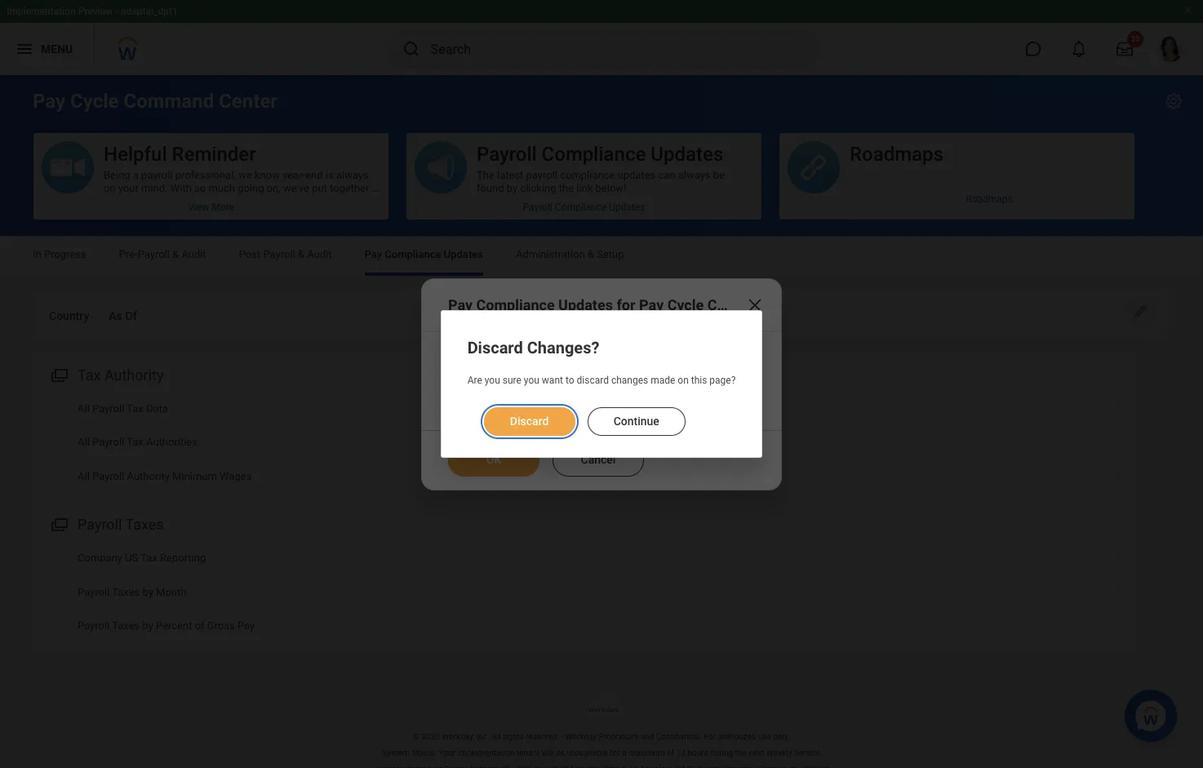 Task type: vqa. For each thing, say whether or not it's contained in the screenshot.
chevron down icon for clock check icon
no



Task type: describe. For each thing, give the bounding box(es) containing it.
menu group image
[[47, 363, 69, 385]]

the
[[477, 169, 495, 181]]

time
[[602, 765, 620, 768]]

tab list inside main content
[[16, 237, 1187, 276]]

main content containing pay cycle command center
[[0, 75, 1204, 668]]

payroll down keep
[[138, 248, 170, 261]]

reporting
[[160, 552, 206, 564]]

2 / from the left
[[547, 385, 554, 400]]

changes
[[612, 375, 649, 387]]

your
[[439, 749, 456, 758]]

workday,
[[442, 732, 475, 741]]

compliance
[[560, 169, 615, 181]]

chevron right image for payroll taxes by percent of gross pay
[[1107, 614, 1129, 630]]

minimum
[[172, 470, 217, 482]]

payroll down payroll taxes by month
[[78, 620, 110, 632]]

payroll taxes by month
[[78, 586, 187, 598]]

1 horizontal spatial 2023
[[514, 765, 532, 768]]

7)
[[696, 765, 704, 768]]

to inside discard changes? dialog
[[566, 375, 575, 387]]

mind.
[[141, 182, 168, 194]]

command inside dialog
[[708, 296, 776, 313]]

compliance inside tab list
[[385, 248, 441, 261]]

made
[[651, 375, 676, 387]]

pay compliance updates for pay cycle command center
[[448, 296, 823, 313]]

company us tax reporting
[[78, 552, 206, 564]]

pay for pay compliance updates
[[365, 248, 382, 261]]

- inside banner
[[115, 6, 119, 17]]

chevron right image for all payroll authority minimum wages
[[1107, 464, 1129, 481]]

friday,
[[445, 765, 468, 768]]

of for system
[[667, 749, 675, 758]]

roadmaps inside roadmaps button
[[850, 143, 944, 166]]

of for going
[[227, 195, 237, 207]]

close environment banner image
[[1184, 5, 1194, 15]]

some
[[239, 195, 266, 207]]

authority inside all payroll authority minimum wages link
[[127, 470, 170, 482]]

1 horizontal spatial a
[[372, 182, 378, 194]]

2 october from the left
[[758, 765, 787, 768]]

continue button
[[588, 407, 686, 436]]

chevron right image for all payroll tax data
[[1107, 397, 1129, 413]]

pre-payroll & audit
[[119, 248, 206, 261]]

payroll taxes by percent of gross pay link
[[33, 609, 1138, 643]]

center inside pay compliance updates for pay cycle command center dialog
[[779, 296, 823, 313]]

all payroll authority minimum wages link
[[33, 459, 1138, 493]]

roadmaps button
[[780, 133, 1135, 195]]

payroll taxes
[[78, 516, 164, 533]]

setup
[[597, 248, 624, 261]]

pm
[[561, 765, 573, 768]]

all payroll tax data
[[78, 402, 168, 415]]

want
[[542, 375, 563, 387]]

payroll taxes by percent of gross pay
[[78, 620, 255, 632]]

payroll down all payroll tax authorities
[[92, 470, 124, 482]]

discard changes? dialog
[[441, 311, 763, 458]]

put
[[312, 182, 327, 194]]

inc.
[[477, 732, 490, 741]]

& for post payroll & audit
[[298, 248, 305, 261]]

1 / from the left
[[526, 385, 533, 400]]

data
[[146, 402, 168, 415]]

list for payroll taxes
[[33, 542, 1138, 643]]

pacific
[[575, 765, 600, 768]]

this
[[691, 375, 708, 387]]

payroll compliance updates link
[[407, 195, 762, 220]]

year-
[[283, 169, 306, 181]]

unavailable
[[567, 749, 608, 758]]

by inside the latest payroll compliance updates can always be found by clicking the link below!
[[507, 182, 518, 194]]

the inside the latest payroll compliance updates can always be found by clicking the link below!
[[559, 182, 574, 194]]

professional,
[[175, 169, 236, 181]]

0 horizontal spatial cycle
[[70, 90, 119, 113]]

0 horizontal spatial to
[[160, 195, 169, 207]]

discard button
[[484, 407, 575, 436]]

0 horizontal spatial a
[[133, 169, 139, 181]]

month
[[156, 586, 187, 598]]

service
[[794, 749, 821, 758]]

france, press delete to clear value, ctrl + enter opens in new window. option
[[511, 344, 590, 364]]

tax for data
[[127, 402, 144, 415]]

administration & setup
[[516, 248, 624, 261]]

being a payroll professional, we know year-end is always on your mind. with so much going on, we've put together a quick video to remind you of some important concepts to help keep your stress down!
[[104, 169, 378, 220]]

keep
[[126, 208, 149, 220]]

below!
[[596, 182, 627, 194]]

clicking
[[521, 182, 557, 194]]

france element
[[533, 347, 567, 361]]

use
[[759, 732, 772, 741]]

discard changes?
[[468, 338, 600, 358]]

taxes for payroll taxes
[[125, 516, 164, 533]]

a inside © 2023 workday, inc. all rights reserved. - workday proprietary and confidential. for authorized use only. system status: your implementation tenant will be unavailable for a maximum of 12 hours during the next weekly service update; starting on friday, october 27, 2023 at 6:00 pm pacific time (los angeles) (gmt-7) until saturday, october 28, 2023 a
[[622, 749, 627, 758]]

all for all payroll tax authorities
[[78, 436, 90, 449]]

as
[[109, 310, 122, 323]]

updates inside payroll compliance updates link
[[609, 202, 646, 213]]

chevron right image for all payroll tax authorities
[[1107, 431, 1129, 447]]

weekly
[[767, 749, 792, 758]]

0 vertical spatial command
[[124, 90, 214, 113]]

be inside © 2023 workday, inc. all rights reserved. - workday proprietary and confidential. for authorized use only. system status: your implementation tenant will be unavailable for a maximum of 12 hours during the next weekly service update; starting on friday, october 27, 2023 at 6:00 pm pacific time (los angeles) (gmt-7) until saturday, october 28, 2023 a
[[556, 749, 565, 758]]

page?
[[710, 375, 736, 387]]

payroll down company on the bottom left of page
[[78, 586, 110, 598]]

progress
[[44, 248, 86, 261]]

1 vertical spatial your
[[151, 208, 172, 220]]

1 horizontal spatial to
[[363, 195, 373, 207]]

post payroll & audit
[[239, 248, 332, 261]]

taxes for payroll taxes by month
[[112, 586, 140, 598]]

chevron right image for company us tax reporting
[[1107, 546, 1129, 563]]

inbox large image
[[1117, 41, 1133, 57]]

until
[[706, 765, 721, 768]]

on inside © 2023 workday, inc. all rights reserved. - workday proprietary and confidential. for authorized use only. system status: your implementation tenant will be unavailable for a maximum of 12 hours during the next weekly service update; starting on friday, october 27, 2023 at 6:00 pm pacific time (los angeles) (gmt-7) until saturday, october 28, 2023 a
[[434, 765, 443, 768]]

us
[[125, 552, 138, 564]]

all for all payroll authority minimum wages
[[78, 470, 90, 482]]

payroll down tax authority
[[92, 402, 124, 415]]

payroll up company on the bottom left of page
[[78, 516, 122, 533]]

ext link image
[[570, 346, 587, 362]]

payroll for payroll
[[526, 169, 558, 181]]

helpful
[[104, 143, 167, 166]]

will
[[542, 749, 554, 758]]

pay compliance updates for pay cycle command center dialog
[[421, 278, 823, 490]]

sure
[[503, 375, 522, 387]]

1 vertical spatial payroll compliance updates
[[523, 202, 646, 213]]

payroll inside "link"
[[92, 436, 124, 449]]

are you sure you want to discard changes made on this page?
[[468, 375, 736, 387]]

with
[[170, 182, 192, 194]]

all inside © 2023 workday, inc. all rights reserved. - workday proprietary and confidential. for authorized use only. system status: your implementation tenant will be unavailable for a maximum of 12 hours during the next weekly service update; starting on friday, october 27, 2023 at 6:00 pm pacific time (los angeles) (gmt-7) until saturday, october 28, 2023 a
[[492, 732, 501, 741]]

going
[[238, 182, 264, 194]]

authorities
[[146, 436, 198, 449]]

so
[[194, 182, 206, 194]]

during
[[711, 749, 734, 758]]

tenant
[[517, 749, 540, 758]]

help
[[104, 208, 124, 220]]

end
[[306, 169, 323, 181]]

on,
[[267, 182, 281, 194]]

as of
[[109, 310, 137, 323]]

for inside dialog
[[617, 296, 636, 313]]

company us tax reporting link
[[33, 542, 1138, 575]]

country inside pay compliance updates for pay cycle command center dialog
[[448, 347, 489, 361]]

know
[[255, 169, 280, 181]]

© 2023 workday, inc. all rights reserved. - workday proprietary and confidential. for authorized use only. system status: your implementation tenant will be unavailable for a maximum of 12 hours during the next weekly service update; starting on friday, october 27, 2023 at 6:00 pm pacific time (los angeles) (gmt-7) until saturday, october 28, 2023 a
[[374, 732, 829, 768]]

all payroll authority minimum wages
[[78, 470, 252, 482]]

wages
[[220, 470, 252, 482]]

configure this page image
[[1165, 91, 1184, 111]]

on inside being a payroll professional, we know year-end is always on your mind. with so much going on, we've put together a quick video to remind you of some important concepts to help keep your stress down!
[[104, 182, 116, 194]]

all for all payroll tax data
[[78, 402, 90, 415]]

are
[[468, 375, 482, 387]]

by for month
[[142, 586, 153, 598]]

company
[[78, 552, 122, 564]]

being
[[104, 169, 130, 181]]



Task type: locate. For each thing, give the bounding box(es) containing it.
you right sure
[[524, 375, 540, 387]]

0 vertical spatial on
[[104, 182, 116, 194]]

1 chevron right image from the top
[[1107, 397, 1129, 413]]

2 vertical spatial on
[[434, 765, 443, 768]]

27,
[[501, 765, 512, 768]]

payroll for helpful
[[141, 169, 173, 181]]

roadmaps inside roadmaps link
[[966, 193, 1013, 205]]

we've
[[283, 182, 309, 194]]

always inside the latest payroll compliance updates can always be found by clicking the link below!
[[678, 169, 711, 181]]

audit for post payroll & audit
[[307, 248, 332, 261]]

2 horizontal spatial to
[[566, 375, 575, 387]]

preview
[[78, 6, 113, 17]]

1 vertical spatial cycle
[[668, 296, 704, 313]]

discard
[[468, 338, 523, 358], [510, 414, 549, 428]]

0 vertical spatial country
[[49, 310, 89, 323]]

cycle inside dialog
[[668, 296, 704, 313]]

1 horizontal spatial country
[[448, 347, 489, 361]]

chevron right image
[[1107, 546, 1129, 563], [1107, 614, 1129, 630]]

tax right menu group icon
[[78, 366, 101, 384]]

0 vertical spatial roadmaps
[[850, 143, 944, 166]]

taxes down us at bottom
[[112, 586, 140, 598]]

remind
[[172, 195, 205, 207]]

0 horizontal spatial &
[[172, 248, 179, 261]]

roadmaps link
[[780, 187, 1135, 211]]

updates inside pay compliance updates for pay cycle command center dialog
[[559, 296, 613, 313]]

2 horizontal spatial on
[[678, 375, 689, 387]]

0 vertical spatial discard
[[468, 338, 523, 358]]

tax down all payroll tax data
[[127, 436, 144, 449]]

0 horizontal spatial roadmaps
[[850, 143, 944, 166]]

4 chevron right image from the top
[[1107, 580, 1129, 597]]

2023 down tenant
[[514, 765, 532, 768]]

pay for pay cycle command center
[[33, 90, 65, 113]]

taxes inside payroll taxes by month link
[[112, 586, 140, 598]]

percent
[[156, 620, 192, 632]]

1 horizontal spatial payroll
[[526, 169, 558, 181]]

you up down!
[[207, 195, 224, 207]]

changes?
[[527, 338, 600, 358]]

2 & from the left
[[298, 248, 305, 261]]

the latest payroll compliance updates can always be found by clicking the link below!
[[477, 169, 725, 194]]

on inside discard changes? dialog
[[678, 375, 689, 387]]

0 vertical spatial authority
[[104, 366, 164, 384]]

0 horizontal spatial of
[[195, 620, 205, 632]]

6:00
[[543, 765, 559, 768]]

1 horizontal spatial -
[[561, 732, 564, 741]]

center up 'reminder'
[[219, 90, 278, 113]]

1 horizontal spatial on
[[434, 765, 443, 768]]

1 vertical spatial chevron right image
[[1107, 614, 1129, 630]]

1 vertical spatial implementation
[[458, 749, 515, 758]]

you inside being a payroll professional, we know year-end is always on your mind. with so much going on, we've put together a quick video to remind you of some important concepts to help keep your stress down!
[[207, 195, 224, 207]]

updates down below! at the top of the page
[[609, 202, 646, 213]]

notifications large image
[[1071, 41, 1088, 57]]

/ up discard button
[[547, 385, 554, 400]]

of inside list
[[195, 620, 205, 632]]

discard up sure
[[468, 338, 523, 358]]

1 vertical spatial center
[[779, 296, 823, 313]]

0 vertical spatial of
[[227, 195, 237, 207]]

2023 down service
[[802, 765, 820, 768]]

taxes inside payroll taxes by percent of gross pay link
[[112, 620, 140, 632]]

implementation preview -   adeptai_dpt1
[[7, 6, 178, 17]]

chevron right image
[[1107, 397, 1129, 413], [1107, 431, 1129, 447], [1107, 464, 1129, 481], [1107, 580, 1129, 597]]

a
[[133, 169, 139, 181], [372, 182, 378, 194], [622, 749, 627, 758]]

0 horizontal spatial the
[[559, 182, 574, 194]]

to right want
[[566, 375, 575, 387]]

0 horizontal spatial -
[[115, 6, 119, 17]]

0 horizontal spatial you
[[207, 195, 224, 207]]

to down mind.
[[160, 195, 169, 207]]

october left 27,
[[470, 765, 499, 768]]

can
[[659, 169, 676, 181]]

roadmaps
[[850, 143, 944, 166], [966, 193, 1013, 205]]

3 & from the left
[[588, 248, 595, 261]]

all inside "link"
[[78, 436, 90, 449]]

0 horizontal spatial on
[[104, 182, 116, 194]]

by down 'latest'
[[507, 182, 518, 194]]

taxes down payroll taxes by month
[[112, 620, 140, 632]]

is
[[326, 169, 334, 181]]

2 horizontal spatial a
[[622, 749, 627, 758]]

payroll up 'latest'
[[477, 143, 537, 166]]

hours
[[688, 749, 709, 758]]

profile logan mcneil element
[[1148, 31, 1194, 67]]

you right are
[[485, 375, 500, 387]]

chevron right image inside all payroll authority minimum wages link
[[1107, 464, 1129, 481]]

1 horizontal spatial be
[[714, 169, 725, 181]]

be
[[714, 169, 725, 181], [556, 749, 565, 758]]

for up time
[[610, 749, 620, 758]]

0 vertical spatial be
[[714, 169, 725, 181]]

1 payroll from the left
[[141, 169, 173, 181]]

x small image
[[514, 346, 530, 362]]

& for pre-payroll & audit
[[172, 248, 179, 261]]

taxes for payroll taxes by percent of gross pay
[[112, 620, 140, 632]]

0 horizontal spatial 2023
[[422, 732, 440, 741]]

on
[[104, 182, 116, 194], [678, 375, 689, 387], [434, 765, 443, 768]]

compliance inside dialog
[[477, 296, 555, 313]]

tab list
[[16, 237, 1187, 276]]

command up helpful reminder
[[124, 90, 214, 113]]

saturday,
[[723, 765, 756, 768]]

x image
[[746, 295, 765, 315]]

update;
[[374, 765, 402, 768]]

1 horizontal spatial &
[[298, 248, 305, 261]]

command
[[124, 90, 214, 113], [708, 296, 776, 313]]

0 vertical spatial implementation
[[7, 6, 76, 17]]

2 chevron right image from the top
[[1107, 614, 1129, 630]]

of down much
[[227, 195, 237, 207]]

pay
[[33, 90, 65, 113], [365, 248, 382, 261], [448, 296, 473, 313], [639, 296, 664, 313], [238, 620, 255, 632]]

1 list from the top
[[33, 392, 1138, 493]]

1 horizontal spatial cycle
[[668, 296, 704, 313]]

country inside main content
[[49, 310, 89, 323]]

0 horizontal spatial payroll
[[141, 169, 173, 181]]

implementation inside © 2023 workday, inc. all rights reserved. - workday proprietary and confidential. for authorized use only. system status: your implementation tenant will be unavailable for a maximum of 12 hours during the next weekly service update; starting on friday, october 27, 2023 at 6:00 pm pacific time (los angeles) (gmt-7) until saturday, october 28, 2023 a
[[458, 749, 515, 758]]

cycle left the x image
[[668, 296, 704, 313]]

- right preview
[[115, 6, 119, 17]]

1 horizontal spatial implementation
[[458, 749, 515, 758]]

country left as
[[49, 310, 89, 323]]

1 horizontal spatial your
[[151, 208, 172, 220]]

2 payroll from the left
[[526, 169, 558, 181]]

cycle up helpful
[[70, 90, 119, 113]]

payroll
[[477, 143, 537, 166], [523, 202, 553, 213], [138, 248, 170, 261], [263, 248, 295, 261], [92, 402, 124, 415], [92, 436, 124, 449], [92, 470, 124, 482], [78, 516, 122, 533], [78, 586, 110, 598], [78, 620, 110, 632]]

1 horizontal spatial you
[[485, 375, 500, 387]]

tax
[[78, 366, 101, 384], [127, 402, 144, 415], [127, 436, 144, 449], [141, 552, 157, 564]]

2023 right ©
[[422, 732, 440, 741]]

chevron right image inside payroll taxes by percent of gross pay link
[[1107, 614, 1129, 630]]

important
[[268, 195, 315, 207]]

0 horizontal spatial center
[[219, 90, 278, 113]]

we
[[239, 169, 252, 181]]

chevron right image inside company us tax reporting link
[[1107, 546, 1129, 563]]

list containing company us tax reporting
[[33, 542, 1138, 643]]

gross
[[207, 620, 235, 632]]

1 vertical spatial roadmaps
[[966, 193, 1013, 205]]

chevron right image for payroll taxes by month
[[1107, 580, 1129, 597]]

a right being
[[133, 169, 139, 181]]

1 vertical spatial discard
[[510, 414, 549, 428]]

footer
[[0, 694, 1204, 768]]

0 vertical spatial taxes
[[125, 516, 164, 533]]

1 vertical spatial the
[[736, 749, 747, 758]]

& left setup on the top of the page
[[588, 248, 595, 261]]

1 horizontal spatial always
[[678, 169, 711, 181]]

as of group
[[505, 377, 615, 410]]

of
[[125, 310, 137, 323]]

angeles)
[[640, 765, 672, 768]]

command up page?
[[708, 296, 776, 313]]

0 vertical spatial for
[[617, 296, 636, 313]]

tax left 'data'
[[127, 402, 144, 415]]

chevron right image inside all payroll tax authorities "link"
[[1107, 431, 1129, 447]]

on up quick at the left top of the page
[[104, 182, 116, 194]]

region
[[468, 394, 736, 437]]

a up (los
[[622, 749, 627, 758]]

by left percent
[[142, 620, 153, 632]]

the up saturday,
[[736, 749, 747, 758]]

link
[[577, 182, 593, 194]]

1 horizontal spatial october
[[758, 765, 787, 768]]

of left 12
[[667, 749, 675, 758]]

1 horizontal spatial the
[[736, 749, 747, 758]]

tab list containing in progress
[[16, 237, 1187, 276]]

tax right us at bottom
[[141, 552, 157, 564]]

stress
[[175, 208, 204, 220]]

audit down stress
[[182, 248, 206, 261]]

2 vertical spatial taxes
[[112, 620, 140, 632]]

1 vertical spatial command
[[708, 296, 776, 313]]

2 vertical spatial of
[[667, 749, 675, 758]]

footer containing © 2023 workday, inc. all rights reserved. - workday proprietary and confidential. for authorized use only. system status: your implementation tenant will be unavailable for a maximum of 12 hours during the next weekly service update; starting on friday, october 27, 2023 at 6:00 pm pacific time (los angeles) (gmt-7) until saturday, october 28, 2023 a
[[0, 694, 1204, 768]]

the left link
[[559, 182, 574, 194]]

1 horizontal spatial audit
[[307, 248, 332, 261]]

discard down as of group
[[510, 414, 549, 428]]

1 vertical spatial by
[[142, 586, 153, 598]]

your down video
[[151, 208, 172, 220]]

the inside © 2023 workday, inc. all rights reserved. - workday proprietary and confidential. for authorized use only. system status: your implementation tenant will be unavailable for a maximum of 12 hours during the next weekly service update; starting on friday, october 27, 2023 at 6:00 pm pacific time (los angeles) (gmt-7) until saturday, october 28, 2023 a
[[736, 749, 747, 758]]

updates
[[618, 169, 656, 181]]

1 vertical spatial list
[[33, 542, 1138, 643]]

all right the inc. at the bottom of the page
[[492, 732, 501, 741]]

payroll down all payroll tax data
[[92, 436, 124, 449]]

0 horizontal spatial always
[[336, 169, 369, 181]]

post
[[239, 248, 261, 261]]

always up together
[[336, 169, 369, 181]]

helpful reminder
[[104, 143, 256, 166]]

by for percent
[[142, 620, 153, 632]]

be right can
[[714, 169, 725, 181]]

2 list from the top
[[33, 542, 1138, 643]]

list containing all payroll tax data
[[33, 392, 1138, 493]]

& right post
[[298, 248, 305, 261]]

region inside discard changes? dialog
[[468, 394, 736, 437]]

0 vertical spatial the
[[559, 182, 574, 194]]

pay cycle command center
[[33, 90, 278, 113]]

status:
[[412, 749, 437, 758]]

all payroll tax authorities link
[[33, 426, 1138, 459]]

1 vertical spatial authority
[[127, 470, 170, 482]]

only.
[[774, 732, 790, 741]]

chevron right image inside payroll taxes by month link
[[1107, 580, 1129, 597]]

/ right sure
[[526, 385, 533, 400]]

2 horizontal spatial of
[[667, 749, 675, 758]]

implementation down the inc. at the bottom of the page
[[458, 749, 515, 758]]

- left workday at bottom
[[561, 732, 564, 741]]

(los
[[622, 765, 638, 768]]

0 horizontal spatial audit
[[182, 248, 206, 261]]

by left month
[[142, 586, 153, 598]]

implementation inside banner
[[7, 6, 76, 17]]

implementation left preview
[[7, 6, 76, 17]]

0 vertical spatial chevron right image
[[1107, 546, 1129, 563]]

all up payroll taxes on the bottom of the page
[[78, 470, 90, 482]]

together
[[330, 182, 370, 194]]

your down being
[[118, 182, 139, 194]]

menu group image
[[47, 513, 69, 535]]

1 vertical spatial of
[[195, 620, 205, 632]]

implementation preview -   adeptai_dpt1 banner
[[0, 0, 1204, 75]]

1 october from the left
[[470, 765, 499, 768]]

on left this at right
[[678, 375, 689, 387]]

©
[[413, 732, 420, 741]]

0 vertical spatial center
[[219, 90, 278, 113]]

2 horizontal spatial &
[[588, 248, 595, 261]]

all down all payroll tax data
[[78, 436, 90, 449]]

0 horizontal spatial your
[[118, 182, 139, 194]]

2 always from the left
[[678, 169, 711, 181]]

discard for discard
[[510, 414, 549, 428]]

2 horizontal spatial you
[[524, 375, 540, 387]]

1 audit from the left
[[182, 248, 206, 261]]

always
[[336, 169, 369, 181], [678, 169, 711, 181]]

search image
[[401, 39, 421, 59]]

0 horizontal spatial october
[[470, 765, 499, 768]]

payroll up clicking
[[526, 169, 558, 181]]

updates up can
[[651, 143, 724, 166]]

payroll down clicking
[[523, 202, 553, 213]]

audit down concepts
[[307, 248, 332, 261]]

payroll compliance updates up compliance
[[477, 143, 724, 166]]

1 horizontal spatial command
[[708, 296, 776, 313]]

payroll inside being a payroll professional, we know year-end is always on your mind. with so much going on, we've put together a quick video to remind you of some important concepts to help keep your stress down!
[[141, 169, 173, 181]]

0 horizontal spatial country
[[49, 310, 89, 323]]

payroll compliance updates down link
[[523, 202, 646, 213]]

0 vertical spatial by
[[507, 182, 518, 194]]

edit image
[[1133, 303, 1150, 319]]

1 vertical spatial on
[[678, 375, 689, 387]]

1 vertical spatial for
[[610, 749, 620, 758]]

all payroll tax authorities
[[78, 436, 198, 449]]

the
[[559, 182, 574, 194], [736, 749, 747, 758]]

be inside the latest payroll compliance updates can always be found by clicking the link below!
[[714, 169, 725, 181]]

in progress
[[33, 248, 86, 261]]

payroll inside the latest payroll compliance updates can always be found by clicking the link below!
[[526, 169, 558, 181]]

0 horizontal spatial command
[[124, 90, 214, 113]]

maximum
[[629, 749, 665, 758]]

compliance
[[542, 143, 646, 166], [555, 202, 607, 213], [385, 248, 441, 261], [477, 296, 555, 313]]

audit for pre-payroll & audit
[[182, 248, 206, 261]]

for down setup on the top of the page
[[617, 296, 636, 313]]

and
[[641, 732, 655, 741]]

of inside © 2023 workday, inc. all rights reserved. - workday proprietary and confidential. for authorized use only. system status: your implementation tenant will be unavailable for a maximum of 12 hours during the next weekly service update; starting on friday, october 27, 2023 at 6:00 pm pacific time (los angeles) (gmt-7) until saturday, october 28, 2023 a
[[667, 749, 675, 758]]

center right the x image
[[779, 296, 823, 313]]

of inside being a payroll professional, we know year-end is always on your mind. with so much going on, we've put together a quick video to remind you of some important concepts to help keep your stress down!
[[227, 195, 237, 207]]

administration
[[516, 248, 585, 261]]

1 horizontal spatial roadmaps
[[966, 193, 1013, 205]]

3 chevron right image from the top
[[1107, 464, 1129, 481]]

0 vertical spatial payroll compliance updates
[[477, 143, 724, 166]]

1 always from the left
[[336, 169, 369, 181]]

country up are
[[448, 347, 489, 361]]

1 horizontal spatial of
[[227, 195, 237, 207]]

1 horizontal spatial center
[[779, 296, 823, 313]]

updates down found
[[444, 248, 483, 261]]

authority up all payroll tax data
[[104, 366, 164, 384]]

always right can
[[678, 169, 711, 181]]

video
[[132, 195, 157, 207]]

list
[[33, 392, 1138, 493], [33, 542, 1138, 643]]

updates up changes?
[[559, 296, 613, 313]]

next
[[749, 749, 765, 758]]

- inside © 2023 workday, inc. all rights reserved. - workday proprietary and confidential. for authorized use only. system status: your implementation tenant will be unavailable for a maximum of 12 hours during the next weekly service update; starting on friday, october 27, 2023 at 6:00 pm pacific time (los angeles) (gmt-7) until saturday, october 28, 2023 a
[[561, 732, 564, 741]]

&
[[172, 248, 179, 261], [298, 248, 305, 261], [588, 248, 595, 261]]

chevron right image inside all payroll tax data link
[[1107, 397, 1129, 413]]

be right the "will"
[[556, 749, 565, 758]]

0 vertical spatial list
[[33, 392, 1138, 493]]

0 vertical spatial your
[[118, 182, 139, 194]]

taxes up company us tax reporting in the left bottom of the page
[[125, 516, 164, 533]]

tax inside "link"
[[127, 436, 144, 449]]

1 chevron right image from the top
[[1107, 546, 1129, 563]]

1 vertical spatial -
[[561, 732, 564, 741]]

tax for reporting
[[141, 552, 157, 564]]

payroll up mind.
[[141, 169, 173, 181]]

discard inside button
[[510, 414, 549, 428]]

main content
[[0, 75, 1204, 668]]

0 horizontal spatial be
[[556, 749, 565, 758]]

region containing discard
[[468, 394, 736, 437]]

1 vertical spatial country
[[448, 347, 489, 361]]

authority down all payroll tax authorities
[[127, 470, 170, 482]]

workday
[[566, 732, 597, 741]]

tax for authorities
[[127, 436, 144, 449]]

discard for discard changes?
[[468, 338, 523, 358]]

2023
[[422, 732, 440, 741], [514, 765, 532, 768], [802, 765, 820, 768]]

2 audit from the left
[[307, 248, 332, 261]]

pay for pay compliance updates for pay cycle command center
[[448, 296, 473, 313]]

pre-
[[119, 248, 138, 261]]

2 horizontal spatial 2023
[[802, 765, 820, 768]]

to down together
[[363, 195, 373, 207]]

for
[[704, 732, 716, 741]]

1 horizontal spatial /
[[547, 385, 554, 400]]

october down weekly
[[758, 765, 787, 768]]

0 vertical spatial -
[[115, 6, 119, 17]]

adeptai_dpt1
[[121, 6, 178, 17]]

all down tax authority
[[78, 402, 90, 415]]

1 vertical spatial taxes
[[112, 586, 140, 598]]

calendar image
[[588, 383, 608, 403]]

/
[[526, 385, 533, 400], [547, 385, 554, 400]]

always inside being a payroll professional, we know year-end is always on your mind. with so much going on, we've put together a quick video to remind you of some important concepts to help keep your stress down!
[[336, 169, 369, 181]]

of left gross
[[195, 620, 205, 632]]

0 horizontal spatial /
[[526, 385, 533, 400]]

2 chevron right image from the top
[[1107, 431, 1129, 447]]

much
[[209, 182, 235, 194]]

a right together
[[372, 182, 378, 194]]

list for tax authority
[[33, 392, 1138, 493]]

& down stress
[[172, 248, 179, 261]]

for inside © 2023 workday, inc. all rights reserved. - workday proprietary and confidential. for authorized use only. system status: your implementation tenant will be unavailable for a maximum of 12 hours during the next weekly service update; starting on friday, october 27, 2023 at 6:00 pm pacific time (los angeles) (gmt-7) until saturday, october 28, 2023 a
[[610, 749, 620, 758]]

1 & from the left
[[172, 248, 179, 261]]

latest
[[497, 169, 524, 181]]

1 vertical spatial be
[[556, 749, 565, 758]]

28,
[[789, 765, 800, 768]]

updates inside tab list
[[444, 248, 483, 261]]

system
[[383, 749, 410, 758]]

payroll right post
[[263, 248, 295, 261]]

reserved.
[[526, 732, 559, 741]]

at
[[534, 765, 541, 768]]

2 vertical spatial by
[[142, 620, 153, 632]]

rights
[[503, 732, 524, 741]]

starting
[[404, 765, 432, 768]]

pay inside tab list
[[365, 248, 382, 261]]

0 vertical spatial cycle
[[70, 90, 119, 113]]

on down your
[[434, 765, 443, 768]]

updates
[[651, 143, 724, 166], [609, 202, 646, 213], [444, 248, 483, 261], [559, 296, 613, 313]]

0 horizontal spatial implementation
[[7, 6, 76, 17]]



